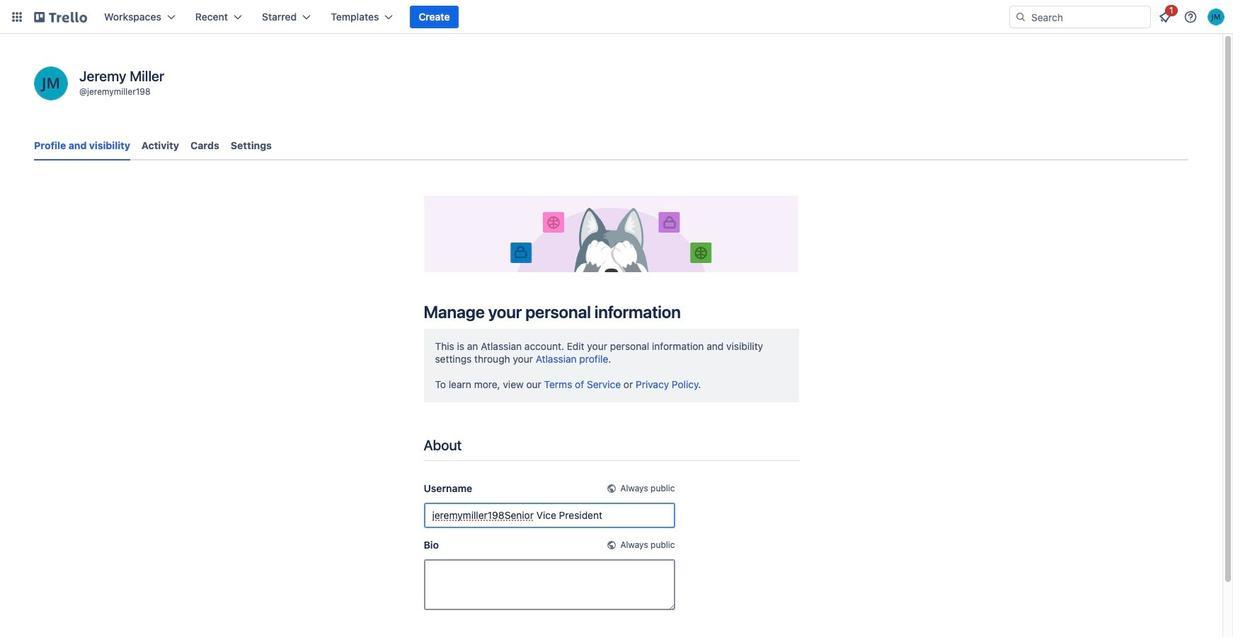 Task type: vqa. For each thing, say whether or not it's contained in the screenshot.
Workspaces
no



Task type: describe. For each thing, give the bounding box(es) containing it.
back to home image
[[34, 6, 87, 28]]

1 vertical spatial jeremy miller (jeremymiller198) image
[[34, 67, 68, 101]]

0 vertical spatial jeremy miller (jeremymiller198) image
[[1208, 8, 1225, 25]]

open information menu image
[[1184, 10, 1198, 24]]

Search field
[[1027, 7, 1150, 27]]

search image
[[1015, 11, 1027, 23]]



Task type: locate. For each thing, give the bounding box(es) containing it.
0 horizontal spatial jeremy miller (jeremymiller198) image
[[34, 67, 68, 101]]

jeremy miller (jeremymiller198) image down "back to home" image
[[34, 67, 68, 101]]

None text field
[[424, 503, 675, 529], [424, 560, 675, 611], [424, 503, 675, 529], [424, 560, 675, 611]]

jeremy miller (jeremymiller198) image right the open information menu image
[[1208, 8, 1225, 25]]

1 horizontal spatial jeremy miller (jeremymiller198) image
[[1208, 8, 1225, 25]]

1 notification image
[[1157, 8, 1174, 25]]

primary element
[[0, 0, 1233, 34]]

jeremy miller (jeremymiller198) image
[[1208, 8, 1225, 25], [34, 67, 68, 101]]



